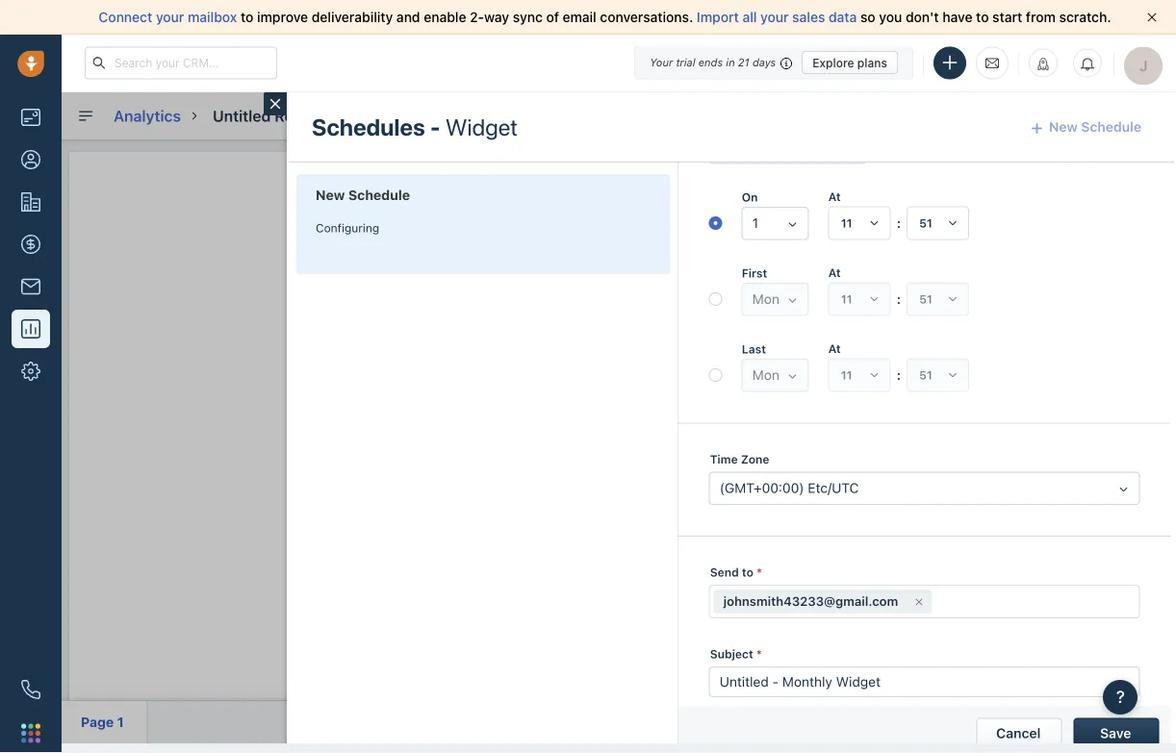 Task type: locate. For each thing, give the bounding box(es) containing it.
email
[[563, 9, 597, 25]]

phone element
[[12, 671, 50, 709]]

1 to from the left
[[241, 9, 253, 25]]

import
[[697, 9, 739, 25]]

explore plans
[[813, 56, 887, 69]]

have
[[943, 9, 973, 25]]

start
[[992, 9, 1022, 25]]

in
[[726, 56, 735, 69]]

2 your from the left
[[760, 9, 789, 25]]

0 horizontal spatial your
[[156, 9, 184, 25]]

1 horizontal spatial your
[[760, 9, 789, 25]]

mailbox
[[188, 9, 237, 25]]

and
[[396, 9, 420, 25]]

0 horizontal spatial to
[[241, 9, 253, 25]]

explore plans link
[[802, 51, 898, 74]]

your right 'all'
[[760, 9, 789, 25]]

import all your sales data link
[[697, 9, 860, 25]]

sync
[[513, 9, 543, 25]]

days
[[753, 56, 776, 69]]

your left mailbox
[[156, 9, 184, 25]]

trial
[[676, 56, 695, 69]]

to right mailbox
[[241, 9, 253, 25]]

to
[[241, 9, 253, 25], [976, 9, 989, 25]]

so
[[860, 9, 876, 25]]

your
[[156, 9, 184, 25], [760, 9, 789, 25]]

your
[[650, 56, 673, 69]]

to left the start
[[976, 9, 989, 25]]

1 horizontal spatial to
[[976, 9, 989, 25]]

your trial ends in 21 days
[[650, 56, 776, 69]]

1 your from the left
[[156, 9, 184, 25]]

sales
[[792, 9, 825, 25]]

close image
[[1147, 13, 1157, 22]]

conversations.
[[600, 9, 693, 25]]

you
[[879, 9, 902, 25]]

what's new image
[[1037, 57, 1050, 71]]



Task type: vqa. For each thing, say whether or not it's contained in the screenshot.
discovery to the left
no



Task type: describe. For each thing, give the bounding box(es) containing it.
2 to from the left
[[976, 9, 989, 25]]

scratch.
[[1059, 9, 1111, 25]]

data
[[829, 9, 857, 25]]

all
[[742, 9, 757, 25]]

plans
[[857, 56, 887, 69]]

don't
[[906, 9, 939, 25]]

deliverability
[[312, 9, 393, 25]]

21
[[738, 56, 750, 69]]

way
[[484, 9, 509, 25]]

enable
[[424, 9, 466, 25]]

connect your mailbox to improve deliverability and enable 2-way sync of email conversations. import all your sales data so you don't have to start from scratch.
[[99, 9, 1111, 25]]

phone image
[[21, 680, 40, 700]]

of
[[546, 9, 559, 25]]

2-
[[470, 9, 484, 25]]

send email image
[[986, 55, 999, 71]]

freshworks switcher image
[[21, 724, 40, 743]]

connect
[[99, 9, 152, 25]]

Search your CRM... text field
[[85, 47, 277, 79]]

from
[[1026, 9, 1056, 25]]

explore
[[813, 56, 854, 69]]

improve
[[257, 9, 308, 25]]

ends
[[698, 56, 723, 69]]

connect your mailbox link
[[99, 9, 241, 25]]



